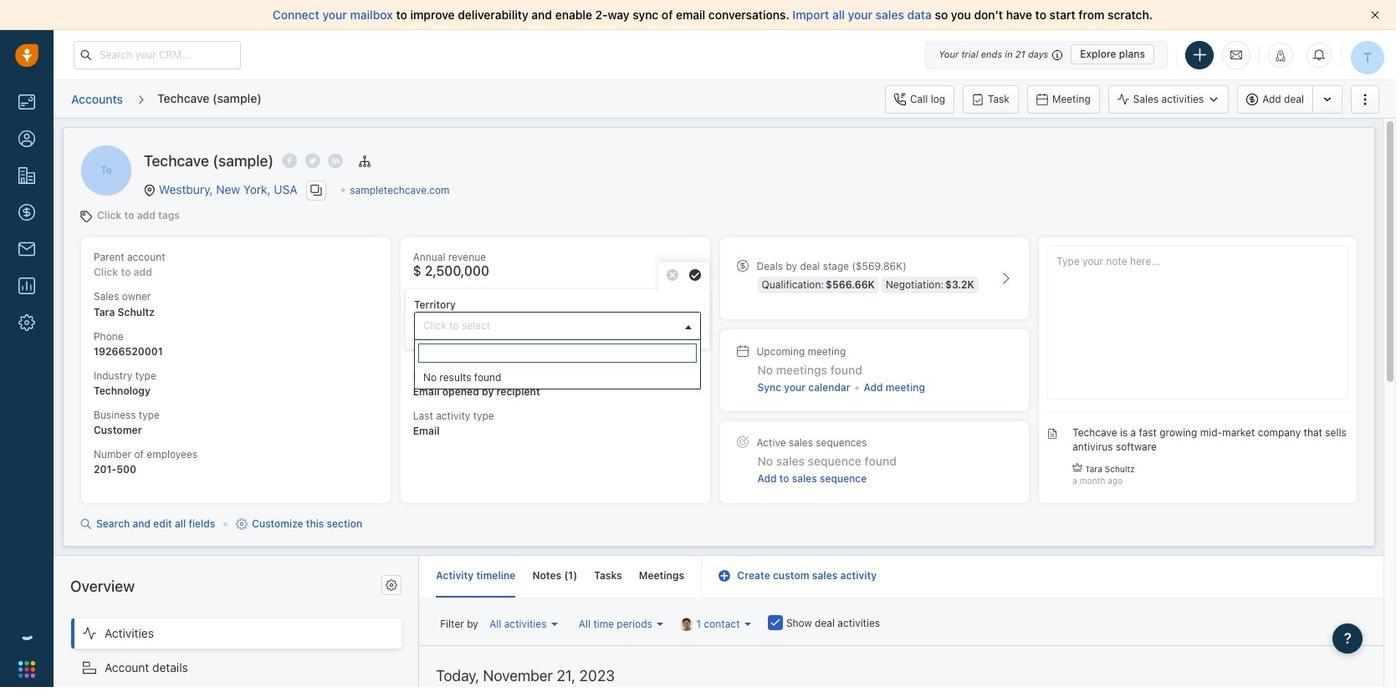 Task type: describe. For each thing, give the bounding box(es) containing it.
no for no meetings found
[[757, 363, 773, 378]]

sales right custom
[[812, 570, 838, 583]]

2 (sample) from the top
[[213, 152, 274, 170]]

ends
[[981, 49, 1002, 59]]

last for last contacted mode email opened by recipient
[[413, 370, 433, 383]]

ago inside last contacted time 10 days ago
[[453, 346, 471, 358]]

found inside no sales sequence found add to sales sequence
[[865, 454, 897, 468]]

fields
[[189, 518, 215, 531]]

1 vertical spatial sequence
[[820, 472, 867, 485]]

antivirus
[[1073, 441, 1113, 453]]

add deal
[[1262, 93, 1304, 105]]

customize this section
[[252, 518, 362, 531]]

create
[[737, 570, 770, 583]]

time inside button
[[593, 618, 614, 630]]

custom
[[773, 570, 809, 583]]

industry
[[94, 370, 132, 382]]

tara schultz
[[1085, 464, 1135, 474]]

500
[[116, 464, 136, 476]]

section
[[327, 518, 362, 531]]

enable
[[555, 8, 592, 22]]

last for last activity type email
[[413, 410, 433, 422]]

company
[[1258, 426, 1301, 439]]

$
[[413, 264, 421, 279]]

techcave inside techcave is a fast growing mid-market company that sells antivirus software
[[1073, 426, 1117, 439]]

import all your sales data link
[[792, 8, 935, 22]]

plans
[[1119, 48, 1145, 60]]

mng settings image
[[386, 580, 398, 591]]

($569.86k)
[[852, 260, 906, 273]]

filter
[[440, 618, 464, 630]]

found for no meetings found
[[830, 363, 862, 378]]

explore plans link
[[1071, 44, 1154, 64]]

activities
[[105, 626, 154, 641]]

19266520001
[[94, 345, 163, 358]]

parent
[[94, 251, 124, 264]]

meeting
[[1052, 92, 1091, 105]]

type for technology
[[135, 370, 156, 382]]

sales left the data
[[875, 8, 904, 22]]

last contacted time 10 days ago
[[413, 331, 507, 358]]

activity inside last activity type email
[[436, 410, 470, 422]]

click inside parent account click to add
[[94, 266, 118, 279]]

meeting button
[[1027, 85, 1100, 113]]

0 vertical spatial add
[[137, 209, 155, 222]]

conversations.
[[708, 8, 789, 22]]

explore
[[1080, 48, 1116, 60]]

click to select
[[423, 320, 490, 332]]

1 inside button
[[696, 618, 701, 630]]

add deal button
[[1237, 85, 1312, 113]]

all time periods
[[579, 618, 652, 630]]

activities for sales activities
[[1161, 93, 1204, 105]]

business
[[94, 409, 136, 421]]

task
[[988, 92, 1009, 105]]

deal for add
[[1284, 93, 1304, 105]]

qualification:
[[762, 278, 824, 291]]

opened
[[442, 385, 479, 398]]

active
[[757, 436, 786, 449]]

meeting for add meeting
[[886, 382, 925, 394]]

search and edit all fields
[[96, 518, 215, 531]]

number
[[94, 448, 131, 461]]

westbury, new york, usa
[[159, 182, 297, 196]]

activity timeline
[[436, 570, 516, 583]]

way
[[608, 8, 630, 22]]

meetings
[[776, 363, 827, 378]]

1 horizontal spatial tara
[[1085, 464, 1102, 474]]

to left tags
[[124, 209, 134, 222]]

1 vertical spatial deal
[[800, 260, 820, 273]]

your for mailbox
[[322, 8, 347, 22]]

linkedin circled image
[[328, 152, 343, 170]]

stage
[[823, 260, 849, 273]]

revenue
[[448, 251, 486, 264]]

1 horizontal spatial ago
[[1108, 476, 1123, 486]]

2 horizontal spatial your
[[848, 8, 872, 22]]

territory up click to select
[[414, 299, 456, 311]]

type inside last activity type email
[[473, 410, 494, 422]]

so
[[935, 8, 948, 22]]

$566.66k
[[826, 279, 875, 291]]

have
[[1006, 8, 1032, 22]]

contacted for opened
[[436, 370, 484, 383]]

market
[[1222, 426, 1255, 439]]

account
[[127, 251, 165, 264]]

deals by deal stage ($569.86k)
[[757, 260, 906, 273]]

your
[[939, 49, 959, 59]]

1 horizontal spatial schultz
[[1105, 464, 1135, 474]]

sales right active
[[789, 436, 813, 449]]

found for no results found
[[474, 371, 501, 384]]

sales owner tara schultz
[[94, 291, 155, 318]]

phone 19266520001
[[94, 330, 163, 358]]

of inside number of employees 201-500
[[134, 448, 144, 461]]

software
[[1116, 441, 1157, 453]]

task button
[[963, 85, 1019, 113]]

1 horizontal spatial all
[[832, 8, 845, 22]]

to left start
[[1035, 8, 1046, 22]]

periods
[[617, 618, 652, 630]]

type for customer
[[139, 409, 160, 421]]

all for all time periods
[[579, 618, 591, 630]]

activities for all activities
[[504, 618, 547, 630]]

1 horizontal spatial activities
[[838, 617, 880, 630]]

negotiation: $3.2k
[[886, 278, 974, 291]]

0 vertical spatial days
[[1028, 49, 1048, 59]]

this
[[306, 518, 324, 531]]

add for add deal
[[1262, 93, 1281, 105]]

call
[[910, 92, 928, 105]]

to inside no sales sequence found add to sales sequence
[[779, 472, 789, 485]]

by for deals
[[786, 260, 797, 273]]

sync your calendar
[[757, 382, 850, 394]]

meetings
[[639, 570, 684, 583]]

contacted for days
[[436, 331, 484, 343]]

to inside "dropdown button"
[[449, 320, 459, 332]]

tasks
[[594, 570, 622, 583]]

sales for sales owner tara schultz
[[94, 291, 119, 303]]

annual
[[413, 251, 445, 264]]

deliverability
[[458, 8, 528, 22]]

customize
[[252, 518, 303, 531]]

1 vertical spatial techcave
[[144, 152, 209, 170]]

1 contact button
[[676, 614, 755, 635]]

te button
[[80, 145, 132, 197]]

industry type technology
[[94, 370, 156, 397]]

calendar
[[808, 382, 850, 394]]

twitter circled image
[[305, 152, 320, 170]]

today,
[[436, 667, 479, 685]]

phone
[[94, 330, 123, 343]]

usa
[[274, 182, 297, 196]]

search
[[96, 518, 130, 531]]

negotiation:
[[886, 278, 944, 291]]

21
[[1015, 49, 1025, 59]]

last activity type email
[[413, 410, 494, 437]]

upcoming meeting
[[757, 346, 846, 358]]

employees
[[147, 448, 198, 461]]

no results found option
[[415, 366, 700, 389]]

1 vertical spatial activity
[[840, 570, 877, 583]]

in
[[1005, 49, 1013, 59]]



Task type: vqa. For each thing, say whether or not it's contained in the screenshot.
"tags"
yes



Task type: locate. For each thing, give the bounding box(es) containing it.
type down last contacted mode email opened by recipient
[[473, 410, 494, 422]]

0 vertical spatial click
[[97, 209, 122, 222]]

click to add tags
[[97, 209, 180, 222]]

0 horizontal spatial 1
[[568, 570, 573, 583]]

last contacted mode email opened by recipient
[[413, 370, 540, 398]]

import
[[792, 8, 829, 22]]

add down account
[[134, 266, 152, 279]]

sales left owner
[[94, 291, 119, 303]]

meeting up no meetings found
[[808, 346, 846, 358]]

scratch.
[[1108, 8, 1153, 22]]

1 vertical spatial click
[[94, 266, 118, 279]]

sales
[[1133, 93, 1159, 105], [94, 291, 119, 303]]

last for last contacted time 10 days ago
[[413, 331, 433, 343]]

2 vertical spatial deal
[[815, 617, 835, 630]]

by for filter
[[467, 618, 478, 630]]

sales inside sales owner tara schultz
[[94, 291, 119, 303]]

201-
[[94, 464, 116, 476]]

1 horizontal spatial sales
[[1133, 93, 1159, 105]]

2 vertical spatial last
[[413, 410, 433, 422]]

account
[[105, 661, 149, 675]]

1 vertical spatial days
[[427, 346, 450, 358]]

1 horizontal spatial 1
[[696, 618, 701, 630]]

no
[[757, 363, 773, 378], [423, 371, 437, 384], [757, 454, 773, 468]]

1 horizontal spatial a
[[1130, 426, 1136, 439]]

1 vertical spatial by
[[482, 385, 494, 398]]

schultz up a month ago
[[1105, 464, 1135, 474]]

2 last from the top
[[413, 370, 433, 383]]

0 horizontal spatial time
[[486, 331, 507, 343]]

sales activities button
[[1108, 85, 1237, 113], [1108, 85, 1229, 113]]

month
[[1080, 476, 1105, 486]]

1 vertical spatial of
[[134, 448, 144, 461]]

0 horizontal spatial and
[[133, 518, 151, 531]]

0 horizontal spatial activities
[[504, 618, 547, 630]]

1 last from the top
[[413, 331, 433, 343]]

contacted up 'opened'
[[436, 370, 484, 383]]

found up calendar in the right bottom of the page
[[830, 363, 862, 378]]

1 contacted from the top
[[436, 331, 484, 343]]

freshworks switcher image
[[18, 661, 35, 678]]

ago up no results found
[[453, 346, 471, 358]]

1 vertical spatial sales
[[94, 291, 119, 303]]

all right filter by
[[490, 618, 501, 630]]

annual revenue $ 2,500,000
[[413, 251, 489, 279]]

2 contacted from the top
[[436, 370, 484, 383]]

1 vertical spatial time
[[593, 618, 614, 630]]

1 right 'notes'
[[568, 570, 573, 583]]

days right 21
[[1028, 49, 1048, 59]]

0 vertical spatial 1
[[568, 570, 573, 583]]

0 vertical spatial activity
[[436, 410, 470, 422]]

close image
[[1371, 11, 1379, 19]]

0 vertical spatial ago
[[453, 346, 471, 358]]

contacted inside last contacted time 10 days ago
[[436, 331, 484, 343]]

type right business
[[139, 409, 160, 421]]

your down meetings
[[784, 382, 806, 394]]

explore plans
[[1080, 48, 1145, 60]]

details
[[152, 661, 188, 675]]

by down "mode" in the bottom left of the page
[[482, 385, 494, 398]]

1 horizontal spatial days
[[1028, 49, 1048, 59]]

0 vertical spatial email
[[413, 385, 440, 398]]

mailbox
[[350, 8, 393, 22]]

by up qualification: at the right top of page
[[786, 260, 797, 273]]

email
[[676, 8, 705, 22]]

last inside last activity type email
[[413, 410, 433, 422]]

2 vertical spatial by
[[467, 618, 478, 630]]

sampletechcave.com link
[[350, 184, 450, 196]]

1 vertical spatial contacted
[[436, 370, 484, 383]]

0 vertical spatial last
[[413, 331, 433, 343]]

growing
[[1160, 426, 1197, 439]]

0 vertical spatial by
[[786, 260, 797, 273]]

all time periods button
[[575, 614, 668, 635]]

3 last from the top
[[413, 410, 433, 422]]

0 vertical spatial of
[[662, 8, 673, 22]]

last down the 10
[[413, 370, 433, 383]]

2 horizontal spatial add
[[1262, 93, 1281, 105]]

Search your CRM... text field
[[74, 41, 241, 69]]

by right filter
[[467, 618, 478, 630]]

all right the import
[[832, 8, 845, 22]]

0 vertical spatial sales
[[1133, 93, 1159, 105]]

1 vertical spatial add
[[134, 266, 152, 279]]

sales for sales activities
[[1133, 93, 1159, 105]]

a left month
[[1073, 476, 1077, 486]]

techcave (sample)
[[157, 91, 262, 105], [144, 152, 274, 170]]

your for calendar
[[784, 382, 806, 394]]

time left periods
[[593, 618, 614, 630]]

1 vertical spatial ago
[[1108, 476, 1123, 486]]

click up the 10
[[423, 320, 447, 332]]

deal inside button
[[1284, 93, 1304, 105]]

and left enable
[[531, 8, 552, 22]]

sells
[[1325, 426, 1347, 439]]

and left edit
[[133, 518, 151, 531]]

time inside last contacted time 10 days ago
[[486, 331, 507, 343]]

contacted up no results found
[[436, 331, 484, 343]]

0 vertical spatial contacted
[[436, 331, 484, 343]]

activity down 'opened'
[[436, 410, 470, 422]]

all for all activities
[[490, 618, 501, 630]]

techcave up westbury,
[[144, 152, 209, 170]]

no inside no sales sequence found add to sales sequence
[[757, 454, 773, 468]]

0 horizontal spatial ago
[[453, 346, 471, 358]]

to down parent
[[121, 266, 131, 279]]

1 horizontal spatial activity
[[840, 570, 877, 583]]

1 horizontal spatial meeting
[[886, 382, 925, 394]]

1 vertical spatial all
[[175, 518, 186, 531]]

tara inside sales owner tara schultz
[[94, 306, 115, 318]]

today, november 21, 2023
[[436, 667, 615, 685]]

last down no results found
[[413, 410, 433, 422]]

days
[[1028, 49, 1048, 59], [427, 346, 450, 358]]

last up the 10
[[413, 331, 433, 343]]

by inside last contacted mode email opened by recipient
[[482, 385, 494, 398]]

found down sequences
[[865, 454, 897, 468]]

add
[[1262, 93, 1281, 105], [864, 382, 883, 394], [757, 472, 777, 485]]

0 vertical spatial meeting
[[808, 346, 846, 358]]

techcave is a fast growing mid-market company that sells antivirus software
[[1073, 426, 1347, 453]]

click for click to add tags
[[97, 209, 122, 222]]

0 horizontal spatial tara
[[94, 306, 115, 318]]

2,500,000
[[425, 264, 489, 279]]

sampletechcave.com
[[350, 184, 450, 196]]

1 horizontal spatial of
[[662, 8, 673, 22]]

2 email from the top
[[413, 425, 440, 437]]

customize this section link
[[236, 517, 362, 532]]

click down parent
[[94, 266, 118, 279]]

0 horizontal spatial meeting
[[808, 346, 846, 358]]

all activities
[[490, 618, 547, 630]]

type up technology
[[135, 370, 156, 382]]

0 horizontal spatial schultz
[[118, 306, 155, 318]]

ago down "tara schultz"
[[1108, 476, 1123, 486]]

tags
[[158, 209, 180, 222]]

add inside no sales sequence found add to sales sequence
[[757, 472, 777, 485]]

1 horizontal spatial found
[[830, 363, 862, 378]]

activities
[[1161, 93, 1204, 105], [838, 617, 880, 630], [504, 618, 547, 630]]

0 horizontal spatial days
[[427, 346, 450, 358]]

1 vertical spatial last
[[413, 370, 433, 383]]

no results found
[[423, 371, 501, 384]]

1 vertical spatial (sample)
[[213, 152, 274, 170]]

active sales sequences
[[757, 436, 867, 449]]

tara up month
[[1085, 464, 1102, 474]]

techcave (sample) up westbury, new york, usa
[[144, 152, 274, 170]]

sales down the active sales sequences
[[792, 472, 817, 485]]

all inside button
[[579, 618, 591, 630]]

$3.2k
[[945, 279, 974, 291]]

click inside click to select "dropdown button"
[[423, 320, 447, 332]]

type inside industry type technology
[[135, 370, 156, 382]]

1 vertical spatial and
[[133, 518, 151, 531]]

1 horizontal spatial all
[[579, 618, 591, 630]]

time up "mode" in the bottom left of the page
[[486, 331, 507, 343]]

2 horizontal spatial activities
[[1161, 93, 1204, 105]]

no meetings found
[[757, 363, 862, 378]]

trial
[[961, 49, 978, 59]]

0 vertical spatial sequence
[[808, 454, 861, 468]]

add inside button
[[1262, 93, 1281, 105]]

no left results
[[423, 371, 437, 384]]

add to sales sequence link
[[757, 471, 867, 488]]

account details
[[105, 661, 188, 675]]

that
[[1304, 426, 1322, 439]]

days right the 10
[[427, 346, 450, 358]]

0 vertical spatial (sample)
[[213, 91, 262, 105]]

techcave (sample) down search your crm... text box
[[157, 91, 262, 105]]

2 all from the left
[[579, 618, 591, 630]]

type
[[135, 370, 156, 382], [139, 409, 160, 421], [473, 410, 494, 422]]

owner
[[122, 291, 151, 303]]

1 vertical spatial meeting
[[886, 382, 925, 394]]

add for add meeting
[[864, 382, 883, 394]]

accounts link
[[70, 86, 124, 112]]

1 vertical spatial a
[[1073, 476, 1077, 486]]

1 contact
[[696, 618, 740, 630]]

0 vertical spatial techcave (sample)
[[157, 91, 262, 105]]

1 vertical spatial techcave (sample)
[[144, 152, 274, 170]]

activity up show deal activities
[[840, 570, 877, 583]]

schultz
[[118, 306, 155, 318], [1105, 464, 1135, 474]]

email inside last contacted mode email opened by recipient
[[413, 385, 440, 398]]

1
[[568, 570, 573, 583], [696, 618, 701, 630]]

tara up phone
[[94, 306, 115, 318]]

of up 500
[[134, 448, 144, 461]]

click
[[97, 209, 122, 222], [94, 266, 118, 279], [423, 320, 447, 332]]

add inside parent account click to add
[[134, 266, 152, 279]]

0 horizontal spatial found
[[474, 371, 501, 384]]

to left select
[[449, 320, 459, 332]]

all left periods
[[579, 618, 591, 630]]

no up 'sync'
[[757, 363, 773, 378]]

a right is
[[1130, 426, 1136, 439]]

1 left contact
[[696, 618, 701, 630]]

0 horizontal spatial all
[[175, 518, 186, 531]]

deals
[[757, 260, 783, 273]]

fast
[[1139, 426, 1157, 439]]

add meeting link
[[864, 381, 925, 396]]

log
[[931, 92, 945, 105]]

meeting right calendar in the right bottom of the page
[[886, 382, 925, 394]]

meeting for upcoming meeting
[[808, 346, 846, 358]]

1 vertical spatial schultz
[[1105, 464, 1135, 474]]

all right edit
[[175, 518, 186, 531]]

2 vertical spatial add
[[757, 472, 777, 485]]

2023
[[579, 667, 615, 685]]

1 all from the left
[[490, 618, 501, 630]]

techcave down search your crm... text box
[[157, 91, 209, 105]]

connect your mailbox link
[[273, 8, 396, 22]]

to right "mailbox"
[[396, 8, 407, 22]]

york,
[[243, 182, 271, 196]]

add
[[137, 209, 155, 222], [134, 266, 152, 279]]

deal for show
[[815, 617, 835, 630]]

connect
[[273, 8, 319, 22]]

mode
[[486, 370, 513, 383]]

click for click to select
[[423, 320, 447, 332]]

email image
[[1230, 48, 1242, 62]]

None search field
[[418, 344, 697, 363]]

0 vertical spatial a
[[1130, 426, 1136, 439]]

2 vertical spatial click
[[423, 320, 447, 332]]

0 horizontal spatial your
[[322, 8, 347, 22]]

timeline
[[476, 570, 516, 583]]

last inside last contacted mode email opened by recipient
[[413, 370, 433, 383]]

0 vertical spatial tara
[[94, 306, 115, 318]]

1 horizontal spatial time
[[593, 618, 614, 630]]

sales down active
[[776, 454, 805, 468]]

new
[[216, 182, 240, 196]]

email inside last activity type email
[[413, 425, 440, 437]]

no down active
[[757, 454, 773, 468]]

2 horizontal spatial by
[[786, 260, 797, 273]]

1 horizontal spatial add
[[864, 382, 883, 394]]

techcave up the antivirus
[[1073, 426, 1117, 439]]

your right the import
[[848, 8, 872, 22]]

found inside option
[[474, 371, 501, 384]]

1 vertical spatial tara
[[1085, 464, 1102, 474]]

no for no results found
[[423, 371, 437, 384]]

0 horizontal spatial by
[[467, 618, 478, 630]]

0 vertical spatial schultz
[[118, 306, 155, 318]]

sync
[[633, 8, 659, 22]]

to down active
[[779, 472, 789, 485]]

of right sync
[[662, 8, 673, 22]]

0 vertical spatial techcave
[[157, 91, 209, 105]]

last inside last contacted time 10 days ago
[[413, 331, 433, 343]]

0 vertical spatial all
[[832, 8, 845, 22]]

to inside parent account click to add
[[121, 266, 131, 279]]

days inside last contacted time 10 days ago
[[427, 346, 450, 358]]

1 horizontal spatial and
[[531, 8, 552, 22]]

0 horizontal spatial add
[[757, 472, 777, 485]]

by
[[786, 260, 797, 273], [482, 385, 494, 398], [467, 618, 478, 630]]

sales down plans
[[1133, 93, 1159, 105]]

contacted inside last contacted mode email opened by recipient
[[436, 370, 484, 383]]

schultz down owner
[[118, 306, 155, 318]]

1 email from the top
[[413, 385, 440, 398]]

data
[[907, 8, 932, 22]]

your trial ends in 21 days
[[939, 49, 1048, 59]]

0 horizontal spatial sales
[[94, 291, 119, 303]]

2 vertical spatial techcave
[[1073, 426, 1117, 439]]

deal
[[1284, 93, 1304, 105], [800, 260, 820, 273], [815, 617, 835, 630]]

21,
[[557, 667, 575, 685]]

email for activity
[[413, 425, 440, 437]]

a inside techcave is a fast growing mid-market company that sells antivirus software
[[1130, 426, 1136, 439]]

search and edit all fields link
[[80, 517, 215, 532]]

facebook circled image
[[282, 152, 297, 170]]

1 horizontal spatial your
[[784, 382, 806, 394]]

your left "mailbox"
[[322, 8, 347, 22]]

1 horizontal spatial by
[[482, 385, 494, 398]]

add left tags
[[137, 209, 155, 222]]

westbury,
[[159, 182, 213, 196]]

don't
[[974, 8, 1003, 22]]

results
[[439, 371, 471, 384]]

0 vertical spatial add
[[1262, 93, 1281, 105]]

0 horizontal spatial of
[[134, 448, 144, 461]]

type inside business type customer
[[139, 409, 160, 421]]

click up parent
[[97, 209, 122, 222]]

0 vertical spatial and
[[531, 8, 552, 22]]

0 horizontal spatial activity
[[436, 410, 470, 422]]

territory down $
[[413, 289, 453, 301]]

show
[[786, 617, 812, 630]]

1 vertical spatial add
[[864, 382, 883, 394]]

no inside option
[[423, 371, 437, 384]]

10
[[413, 346, 425, 358]]

0 vertical spatial time
[[486, 331, 507, 343]]

sales activities
[[1133, 93, 1204, 105]]

call log
[[910, 92, 945, 105]]

filter by
[[440, 618, 478, 630]]

0 horizontal spatial all
[[490, 618, 501, 630]]

2 horizontal spatial found
[[865, 454, 897, 468]]

start
[[1049, 8, 1075, 22]]

0 horizontal spatial a
[[1073, 476, 1077, 486]]

0 vertical spatial deal
[[1284, 93, 1304, 105]]

email for contacted
[[413, 385, 440, 398]]

schultz inside sales owner tara schultz
[[118, 306, 155, 318]]

1 vertical spatial email
[[413, 425, 440, 437]]

)
[[573, 570, 577, 583]]

1 (sample) from the top
[[213, 91, 262, 105]]

improve
[[410, 8, 455, 22]]

november
[[483, 667, 553, 685]]

1 vertical spatial 1
[[696, 618, 701, 630]]

found
[[830, 363, 862, 378], [474, 371, 501, 384], [865, 454, 897, 468]]

found up 'opened'
[[474, 371, 501, 384]]



